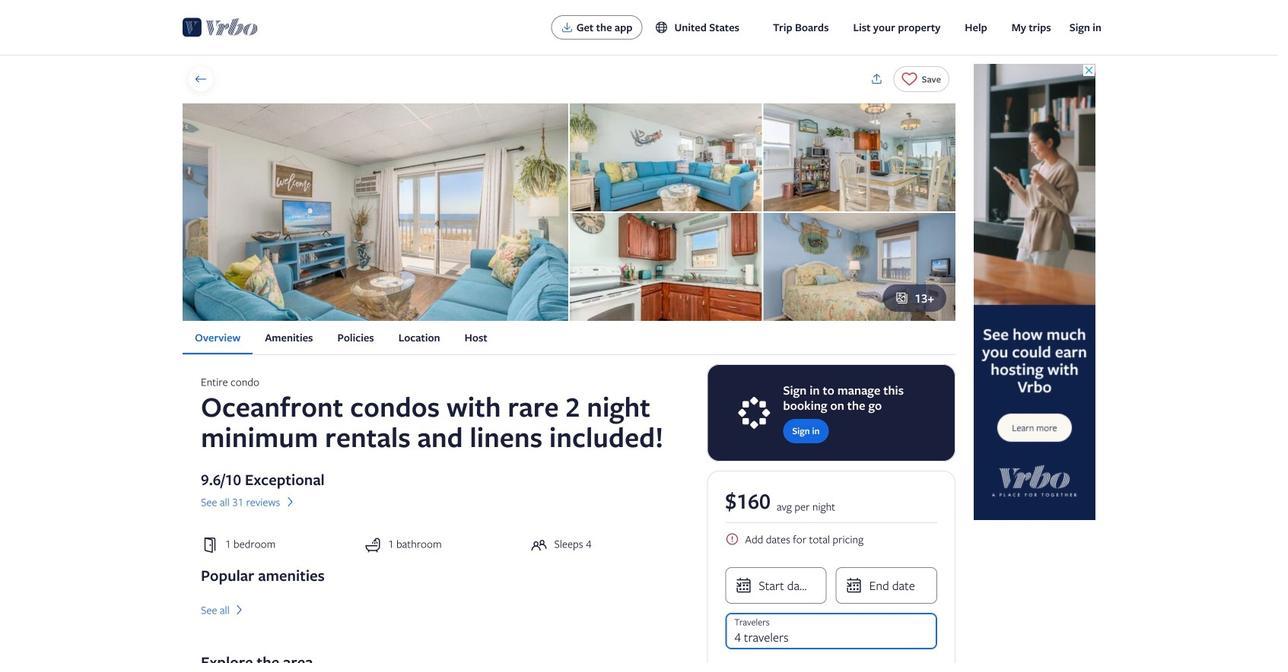 Task type: locate. For each thing, give the bounding box(es) containing it.
bedroom image
[[764, 213, 956, 321]]

1 living area image from the left
[[183, 104, 569, 321]]

1 horizontal spatial medium image
[[283, 496, 297, 509]]

0 vertical spatial medium image
[[283, 496, 297, 509]]

medium image
[[283, 496, 297, 509], [233, 604, 246, 617]]

1 vertical spatial medium image
[[233, 604, 246, 617]]

show all 13 images image
[[895, 292, 909, 305]]

small image
[[655, 21, 675, 34], [726, 533, 739, 547]]

1 horizontal spatial small image
[[726, 533, 739, 547]]

1 horizontal spatial living area image
[[570, 104, 762, 212]]

share image
[[871, 72, 884, 86]]

list
[[183, 321, 956, 355]]

kitchen image
[[570, 213, 762, 321]]

0 horizontal spatial small image
[[655, 21, 675, 34]]

living area image
[[183, 104, 569, 321], [570, 104, 762, 212]]

download the app button image
[[562, 21, 574, 33]]

0 horizontal spatial living area image
[[183, 104, 569, 321]]

2 living area image from the left
[[570, 104, 762, 212]]

vrbo logo image
[[183, 15, 258, 40]]

0 horizontal spatial medium image
[[233, 604, 246, 617]]



Task type: describe. For each thing, give the bounding box(es) containing it.
see all properties image
[[194, 72, 208, 86]]

1 vertical spatial small image
[[726, 533, 739, 547]]

dining area image
[[764, 104, 956, 212]]

0 vertical spatial small image
[[655, 21, 675, 34]]



Task type: vqa. For each thing, say whether or not it's contained in the screenshot.
SHARE image
yes



